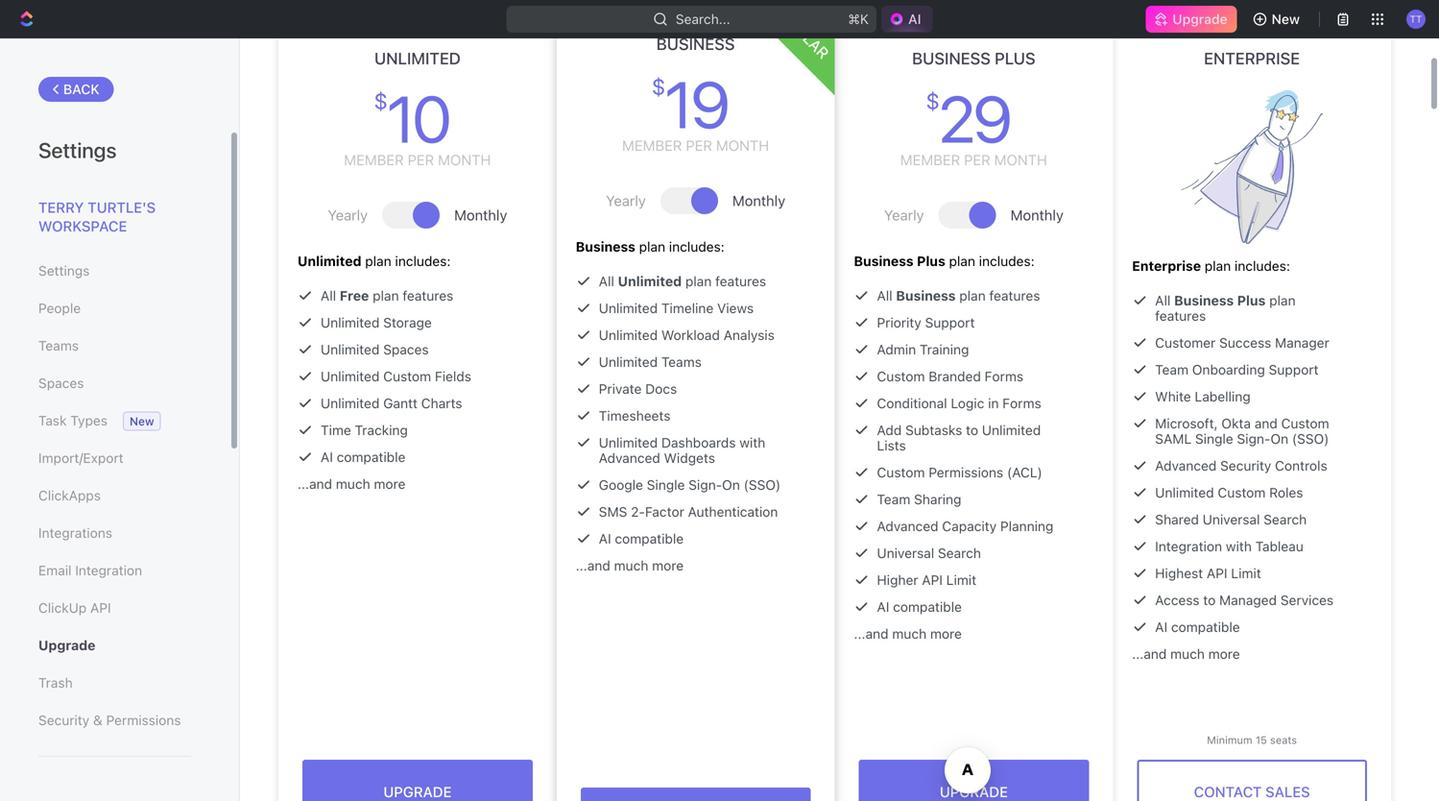 Task type: describe. For each thing, give the bounding box(es) containing it.
unlimited dashboards with advanced widgets
[[599, 435, 766, 466]]

per for 10
[[408, 151, 434, 168]]

white labelling
[[1156, 389, 1251, 404]]

integrations link
[[38, 517, 191, 549]]

more down higher api limit
[[931, 626, 962, 642]]

15
[[1256, 734, 1268, 746]]

much down access on the bottom of the page
[[1171, 646, 1205, 662]]

import/export
[[38, 450, 124, 466]]

limit for higher api limit
[[947, 572, 977, 588]]

compatible down time tracking
[[337, 449, 406, 465]]

permissions inside settings element
[[106, 712, 181, 728]]

all for all business plan features
[[877, 288, 893, 304]]

unlimited plan includes:
[[298, 253, 451, 269]]

google
[[599, 477, 643, 493]]

plan up 'all free plan features'
[[365, 253, 392, 269]]

success
[[1220, 335, 1272, 351]]

unlimited timeline views
[[599, 300, 754, 316]]

add
[[877, 422, 902, 438]]

email integration link
[[38, 554, 191, 587]]

back link
[[38, 77, 114, 102]]

tableau
[[1256, 538, 1304, 554]]

monthly for 10
[[454, 207, 508, 223]]

ai compatible down '2-'
[[599, 531, 684, 547]]

all business plus plan features
[[1156, 292, 1296, 324]]

month for 29
[[995, 151, 1048, 168]]

unlimited custom roles
[[1156, 485, 1304, 500]]

custom inside microsoft, okta and custom saml single sign-on (sso)
[[1282, 415, 1330, 431]]

...and down access on the bottom of the page
[[1133, 646, 1167, 662]]

unlimited for unlimited custom roles
[[1156, 485, 1215, 500]]

contact sales
[[1194, 783, 1311, 800]]

task
[[38, 413, 67, 428]]

enterprise plan includes:
[[1133, 258, 1291, 274]]

features for all unlimited plan features
[[716, 273, 767, 289]]

all business plan features
[[877, 288, 1041, 304]]

contact
[[1194, 783, 1262, 800]]

controls
[[1276, 458, 1328, 474]]

all free plan features
[[321, 288, 454, 304]]

⌘k
[[848, 11, 869, 27]]

search...
[[676, 11, 731, 27]]

charts
[[421, 395, 463, 411]]

ai button
[[882, 6, 933, 33]]

people link
[[38, 292, 191, 325]]

10
[[387, 80, 449, 157]]

ai down higher
[[877, 599, 890, 615]]

microsoft, okta and custom saml single sign-on (sso)
[[1156, 415, 1330, 447]]

training
[[920, 341, 970, 357]]

teams inside 'link'
[[38, 338, 79, 353]]

plan up unlimited storage
[[373, 288, 399, 304]]

0 horizontal spatial (sso)
[[744, 477, 781, 493]]

plus inside all business plus plan features
[[1238, 292, 1266, 308]]

unlimited for unlimited workload analysis
[[599, 327, 658, 343]]

shared universal search
[[1156, 511, 1307, 527]]

...and down higher
[[854, 626, 889, 642]]

business plus
[[913, 49, 1036, 68]]

ai compatible down higher api limit
[[877, 599, 962, 615]]

terry
[[38, 199, 84, 216]]

unlimited for unlimited timeline views
[[599, 300, 658, 316]]

priority
[[877, 315, 922, 330]]

ai down access on the bottom of the page
[[1156, 619, 1168, 635]]

factor
[[645, 504, 685, 520]]

turtle's
[[88, 199, 156, 216]]

fields
[[435, 368, 472, 384]]

more down access to managed services
[[1209, 646, 1241, 662]]

security & permissions
[[38, 712, 181, 728]]

1 horizontal spatial security
[[1221, 458, 1272, 474]]

trash link
[[38, 667, 191, 699]]

plan up all business plus plan features
[[1205, 258, 1232, 274]]

teams link
[[38, 329, 191, 362]]

business for business plus
[[913, 49, 991, 68]]

capacity
[[943, 518, 997, 534]]

tracking
[[355, 422, 408, 438]]

much down time tracking
[[336, 476, 370, 492]]

2 settings from the top
[[38, 263, 90, 279]]

plan down the business plus plan includes:
[[960, 288, 986, 304]]

integration inside settings element
[[75, 562, 142, 578]]

types
[[70, 413, 108, 428]]

ai down the time
[[321, 449, 333, 465]]

minimum
[[1208, 734, 1253, 746]]

tt button
[[1401, 4, 1432, 35]]

terry turtle's workspace
[[38, 199, 156, 234]]

authentication
[[688, 504, 778, 520]]

more down the factor
[[652, 558, 684, 573]]

sign- inside microsoft, okta and custom saml single sign-on (sso)
[[1238, 431, 1271, 447]]

services
[[1281, 592, 1334, 608]]

trash
[[38, 675, 73, 691]]

planning
[[1001, 518, 1054, 534]]

enterprise image
[[1182, 90, 1324, 244]]

much down higher
[[893, 626, 927, 642]]

business for business
[[657, 34, 735, 53]]

includes: for unlimited plan includes:
[[395, 253, 451, 269]]

saml
[[1156, 431, 1192, 447]]

1 vertical spatial universal
[[877, 545, 935, 561]]

ai compatible down time tracking
[[321, 449, 406, 465]]

1 horizontal spatial search
[[1264, 511, 1307, 527]]

1 vertical spatial search
[[938, 545, 982, 561]]

unlimited for unlimited custom fields
[[321, 368, 380, 384]]

sharing
[[915, 491, 962, 507]]

dashboards
[[662, 435, 736, 450]]

limit for highest api limit
[[1232, 565, 1262, 581]]

advanced security controls
[[1156, 458, 1328, 474]]

1 settings from the top
[[38, 137, 117, 162]]

subtasks
[[906, 422, 963, 438]]

compatible down higher api limit
[[893, 599, 962, 615]]

workspace
[[38, 218, 127, 234]]

1 horizontal spatial yearly
[[606, 192, 646, 209]]

1 vertical spatial forms
[[1003, 395, 1042, 411]]

storage
[[383, 315, 432, 330]]

in
[[989, 395, 999, 411]]

unlimited gantt charts
[[321, 395, 463, 411]]

...and down the time
[[298, 476, 332, 492]]

google single sign-on (sso)
[[599, 477, 781, 493]]

okta
[[1222, 415, 1252, 431]]

views
[[718, 300, 754, 316]]

compatible down '2-'
[[615, 531, 684, 547]]

19
[[665, 65, 727, 142]]

&
[[93, 712, 103, 728]]

clickup api
[[38, 600, 111, 616]]

unlimited spaces
[[321, 341, 429, 357]]

compatible down access on the bottom of the page
[[1172, 619, 1241, 635]]

includes: for business plan includes:
[[669, 239, 725, 255]]

per for 29
[[965, 151, 991, 168]]

includes: up all business plan features
[[980, 253, 1035, 269]]

0 vertical spatial support
[[926, 315, 975, 330]]

access to managed services
[[1156, 592, 1334, 608]]

monthly for 29
[[1011, 207, 1064, 223]]

widgets
[[664, 450, 716, 466]]

email integration
[[38, 562, 142, 578]]

unlimited for unlimited plan includes:
[[298, 253, 362, 269]]

analysis
[[724, 327, 775, 343]]

back
[[63, 81, 100, 97]]

workload
[[662, 327, 720, 343]]

$ 19 member per month
[[622, 65, 770, 154]]

clickapps link
[[38, 479, 191, 512]]

ai inside button
[[909, 11, 922, 27]]

2-
[[631, 504, 645, 520]]

1 horizontal spatial teams
[[662, 354, 702, 370]]

time
[[321, 422, 351, 438]]

member for 10
[[344, 151, 404, 168]]

unlimited for unlimited gantt charts
[[321, 395, 380, 411]]

highest api limit
[[1156, 565, 1262, 581]]

custom permissions (acl)
[[877, 464, 1043, 480]]

$ for 19
[[652, 73, 663, 100]]

...and down the sms
[[576, 558, 611, 573]]

plan up timeline
[[686, 273, 712, 289]]

(acl)
[[1008, 464, 1043, 480]]

$ for 10
[[374, 87, 385, 114]]

unlimited storage
[[321, 315, 432, 330]]

1 horizontal spatial monthly
[[733, 192, 786, 209]]

0 vertical spatial forms
[[985, 368, 1024, 384]]

new button
[[1245, 4, 1312, 35]]

features for all free plan features
[[403, 288, 454, 304]]

business plan includes:
[[576, 239, 725, 255]]

more down 'tracking'
[[374, 476, 406, 492]]



Task type: vqa. For each thing, say whether or not it's contained in the screenshot.
...and
yes



Task type: locate. For each thing, give the bounding box(es) containing it.
$ inside the "$ 29 member per month"
[[926, 87, 937, 114]]

1 vertical spatial to
[[1204, 592, 1216, 608]]

$ inside $ 19 member per month
[[652, 73, 663, 100]]

0 horizontal spatial upgrade link
[[38, 629, 191, 662]]

yearly for 29
[[885, 207, 925, 223]]

0 horizontal spatial spaces
[[38, 375, 84, 391]]

1 vertical spatial support
[[1269, 362, 1319, 377]]

api down integration with tableau
[[1207, 565, 1228, 581]]

unlimited custom fields
[[321, 368, 472, 384]]

0 horizontal spatial per
[[408, 151, 434, 168]]

unlimited inside add subtasks to unlimited lists
[[983, 422, 1041, 438]]

plus for business plus plan includes:
[[917, 253, 946, 269]]

advanced inside unlimited dashboards with advanced widgets
[[599, 450, 661, 466]]

advanced down saml
[[1156, 458, 1217, 474]]

1 vertical spatial spaces
[[38, 375, 84, 391]]

0 horizontal spatial advanced
[[599, 450, 661, 466]]

sms
[[599, 504, 628, 520]]

timesheets
[[599, 408, 671, 424]]

business for business plan includes:
[[576, 239, 636, 255]]

free
[[340, 288, 369, 304]]

per inside the "$ 29 member per month"
[[965, 151, 991, 168]]

29
[[939, 80, 1010, 157]]

microsoft,
[[1156, 415, 1219, 431]]

all up customer
[[1156, 292, 1171, 308]]

custom down advanced security controls
[[1218, 485, 1266, 500]]

business inside all business plus plan features
[[1175, 292, 1235, 308]]

1 horizontal spatial single
[[1196, 431, 1234, 447]]

0 vertical spatial integration
[[1156, 538, 1223, 554]]

private
[[599, 381, 642, 397]]

on
[[1271, 431, 1289, 447], [722, 477, 740, 493]]

all inside all business plus plan features
[[1156, 292, 1171, 308]]

and
[[1255, 415, 1278, 431]]

plus up all business plan features
[[917, 253, 946, 269]]

to down logic
[[966, 422, 979, 438]]

team up white
[[1156, 362, 1189, 377]]

unlimited for unlimited teams
[[599, 354, 658, 370]]

1 horizontal spatial to
[[1204, 592, 1216, 608]]

yearly up the business plan includes:
[[606, 192, 646, 209]]

1 horizontal spatial plus
[[995, 49, 1036, 68]]

$ 29 member per month
[[901, 80, 1048, 168]]

0 vertical spatial sign-
[[1238, 431, 1271, 447]]

ai compatible
[[321, 449, 406, 465], [599, 531, 684, 547], [877, 599, 962, 615], [1156, 619, 1241, 635]]

api inside "clickup api" "link"
[[90, 600, 111, 616]]

integration up highest
[[1156, 538, 1223, 554]]

spaces up task
[[38, 375, 84, 391]]

0 vertical spatial team
[[1156, 362, 1189, 377]]

0 horizontal spatial member
[[344, 151, 404, 168]]

gantt
[[383, 395, 418, 411]]

0 vertical spatial spaces
[[383, 341, 429, 357]]

universal up integration with tableau
[[1203, 511, 1261, 527]]

member inside $ 19 member per month
[[622, 137, 682, 154]]

1 vertical spatial on
[[722, 477, 740, 493]]

includes: up 'all free plan features'
[[395, 253, 451, 269]]

roles
[[1270, 485, 1304, 500]]

(sso) inside microsoft, okta and custom saml single sign-on (sso)
[[1293, 431, 1330, 447]]

custom down lists
[[877, 464, 925, 480]]

forms up in
[[985, 368, 1024, 384]]

unlimited for unlimited spaces
[[321, 341, 380, 357]]

0 horizontal spatial teams
[[38, 338, 79, 353]]

0 horizontal spatial permissions
[[106, 712, 181, 728]]

0 vertical spatial with
[[740, 435, 766, 450]]

month for 19
[[716, 137, 770, 154]]

per inside $ 10 member per month
[[408, 151, 434, 168]]

per
[[686, 137, 713, 154], [408, 151, 434, 168], [965, 151, 991, 168]]

single up advanced security controls
[[1196, 431, 1234, 447]]

admin
[[877, 341, 917, 357]]

$ left 19
[[652, 73, 663, 100]]

with inside unlimited dashboards with advanced widgets
[[740, 435, 766, 450]]

priority support
[[877, 315, 975, 330]]

$ for 29
[[926, 87, 937, 114]]

single up the factor
[[647, 477, 685, 493]]

0 horizontal spatial universal
[[877, 545, 935, 561]]

limit up access to managed services
[[1232, 565, 1262, 581]]

yearly up the business plus plan includes:
[[885, 207, 925, 223]]

1 vertical spatial (sso)
[[744, 477, 781, 493]]

0 horizontal spatial limit
[[947, 572, 977, 588]]

member inside the "$ 29 member per month"
[[901, 151, 961, 168]]

features for all business plan features
[[990, 288, 1041, 304]]

2 horizontal spatial yearly
[[885, 207, 925, 223]]

month inside $ 10 member per month
[[438, 151, 491, 168]]

per inside $ 19 member per month
[[686, 137, 713, 154]]

plan up all business plan features
[[950, 253, 976, 269]]

(sso) up "controls"
[[1293, 431, 1330, 447]]

enterprise up all business plus plan features
[[1133, 258, 1202, 274]]

team
[[1156, 362, 1189, 377], [877, 491, 911, 507]]

conditional logic in forms
[[877, 395, 1042, 411]]

1 vertical spatial single
[[647, 477, 685, 493]]

custom branded forms
[[877, 368, 1024, 384]]

business
[[657, 34, 735, 53], [913, 49, 991, 68], [576, 239, 636, 255], [854, 253, 914, 269], [897, 288, 956, 304], [1175, 292, 1235, 308]]

1 vertical spatial integration
[[75, 562, 142, 578]]

spaces link
[[38, 367, 191, 400]]

1 vertical spatial upgrade link
[[38, 629, 191, 662]]

0 vertical spatial upgrade link
[[1146, 6, 1238, 33]]

1 horizontal spatial new
[[1272, 11, 1301, 27]]

1 horizontal spatial per
[[686, 137, 713, 154]]

member
[[622, 137, 682, 154], [344, 151, 404, 168], [901, 151, 961, 168]]

support up training
[[926, 315, 975, 330]]

0 horizontal spatial plus
[[917, 253, 946, 269]]

member inside $ 10 member per month
[[344, 151, 404, 168]]

higher api limit
[[877, 572, 977, 588]]

enterprise for enterprise plan includes:
[[1133, 258, 1202, 274]]

with down shared universal search
[[1226, 538, 1252, 554]]

to inside add subtasks to unlimited lists
[[966, 422, 979, 438]]

0 horizontal spatial on
[[722, 477, 740, 493]]

plan up manager on the top right
[[1270, 292, 1296, 308]]

1 horizontal spatial integration
[[1156, 538, 1223, 554]]

0 horizontal spatial $
[[374, 87, 385, 114]]

all for all free plan features
[[321, 288, 336, 304]]

2 horizontal spatial per
[[965, 151, 991, 168]]

unlimited inside unlimited dashboards with advanced widgets
[[599, 435, 658, 450]]

task types
[[38, 413, 108, 428]]

1 horizontal spatial month
[[716, 137, 770, 154]]

all for all unlimited plan features
[[599, 273, 615, 289]]

search down 'advanced capacity planning'
[[938, 545, 982, 561]]

clickup api link
[[38, 592, 191, 624]]

team sharing
[[877, 491, 962, 507]]

1 horizontal spatial advanced
[[877, 518, 939, 534]]

features up views
[[716, 273, 767, 289]]

0 vertical spatial permissions
[[929, 464, 1004, 480]]

...and much more down time tracking
[[298, 476, 406, 492]]

all for all business plus plan features
[[1156, 292, 1171, 308]]

month inside $ 19 member per month
[[716, 137, 770, 154]]

unlimited
[[375, 49, 461, 68], [298, 253, 362, 269], [618, 273, 682, 289], [599, 300, 658, 316], [321, 315, 380, 330], [599, 327, 658, 343], [321, 341, 380, 357], [599, 354, 658, 370], [321, 368, 380, 384], [321, 395, 380, 411], [983, 422, 1041, 438], [599, 435, 658, 450], [1156, 485, 1215, 500]]

customer success manager
[[1156, 335, 1330, 351]]

all left free
[[321, 288, 336, 304]]

0 horizontal spatial team
[[877, 491, 911, 507]]

sign- down widgets
[[689, 477, 722, 493]]

1 horizontal spatial on
[[1271, 431, 1289, 447]]

advanced for advanced security controls
[[1156, 458, 1217, 474]]

1 horizontal spatial limit
[[1232, 565, 1262, 581]]

api right clickup
[[90, 600, 111, 616]]

with right dashboards
[[740, 435, 766, 450]]

universal
[[1203, 511, 1261, 527], [877, 545, 935, 561]]

custom up gantt
[[383, 368, 431, 384]]

unlimited for unlimited storage
[[321, 315, 380, 330]]

0 horizontal spatial support
[[926, 315, 975, 330]]

(sso) up authentication
[[744, 477, 781, 493]]

1 horizontal spatial (sso)
[[1293, 431, 1330, 447]]

member for 19
[[622, 137, 682, 154]]

includes: for enterprise plan includes:
[[1235, 258, 1291, 274]]

teams
[[38, 338, 79, 353], [662, 354, 702, 370]]

api for clickup
[[90, 600, 111, 616]]

2 vertical spatial plus
[[1238, 292, 1266, 308]]

limit
[[1232, 565, 1262, 581], [947, 572, 977, 588]]

$ left 29
[[926, 87, 937, 114]]

forms
[[985, 368, 1024, 384], [1003, 395, 1042, 411]]

security inside settings element
[[38, 712, 90, 728]]

1 horizontal spatial universal
[[1203, 511, 1261, 527]]

plan up all unlimited plan features
[[639, 239, 666, 255]]

0 horizontal spatial single
[[647, 477, 685, 493]]

permissions down add subtasks to unlimited lists at the bottom right of page
[[929, 464, 1004, 480]]

clickup
[[38, 600, 87, 616]]

teams down unlimited workload analysis
[[662, 354, 702, 370]]

much down '2-'
[[614, 558, 649, 573]]

yearly for 10
[[328, 207, 368, 223]]

2 horizontal spatial api
[[1207, 565, 1228, 581]]

on up authentication
[[722, 477, 740, 493]]

0 vertical spatial plus
[[995, 49, 1036, 68]]

unlimited for unlimited
[[375, 49, 461, 68]]

includes: up all unlimited plan features
[[669, 239, 725, 255]]

advanced for advanced capacity planning
[[877, 518, 939, 534]]

2 horizontal spatial member
[[901, 151, 961, 168]]

advanced up the google on the bottom left
[[599, 450, 661, 466]]

...and much more down '2-'
[[576, 558, 684, 573]]

(sso)
[[1293, 431, 1330, 447], [744, 477, 781, 493]]

0 vertical spatial (sso)
[[1293, 431, 1330, 447]]

spaces down storage
[[383, 341, 429, 357]]

1 vertical spatial team
[[877, 491, 911, 507]]

security
[[1221, 458, 1272, 474], [38, 712, 90, 728]]

add subtasks to unlimited lists
[[877, 422, 1041, 453]]

1 horizontal spatial enterprise
[[1205, 49, 1301, 68]]

plus for business plus
[[995, 49, 1036, 68]]

new inside settings element
[[130, 414, 154, 428]]

1 horizontal spatial support
[[1269, 362, 1319, 377]]

1 vertical spatial plus
[[917, 253, 946, 269]]

custom
[[383, 368, 431, 384], [877, 368, 925, 384], [1282, 415, 1330, 431], [877, 464, 925, 480], [1218, 485, 1266, 500]]

1 vertical spatial new
[[130, 414, 154, 428]]

yearly
[[606, 192, 646, 209], [328, 207, 368, 223], [885, 207, 925, 223]]

upgrade inside settings element
[[38, 637, 96, 653]]

1 horizontal spatial spaces
[[383, 341, 429, 357]]

enterprise down new button
[[1205, 49, 1301, 68]]

on up "controls"
[[1271, 431, 1289, 447]]

business down search...
[[657, 34, 735, 53]]

integration
[[1156, 538, 1223, 554], [75, 562, 142, 578]]

business down ai button
[[913, 49, 991, 68]]

2 horizontal spatial advanced
[[1156, 458, 1217, 474]]

plus up "success" on the top right of page
[[1238, 292, 1266, 308]]

security left &
[[38, 712, 90, 728]]

spaces
[[383, 341, 429, 357], [38, 375, 84, 391]]

ai right ⌘k
[[909, 11, 922, 27]]

on inside microsoft, okta and custom saml single sign-on (sso)
[[1271, 431, 1289, 447]]

api for highest
[[1207, 565, 1228, 581]]

email
[[38, 562, 72, 578]]

admin training
[[877, 341, 970, 357]]

0 horizontal spatial security
[[38, 712, 90, 728]]

business down enterprise plan includes:
[[1175, 292, 1235, 308]]

business up priority support
[[897, 288, 956, 304]]

2 horizontal spatial monthly
[[1011, 207, 1064, 223]]

settings up terry
[[38, 137, 117, 162]]

plus up 29
[[995, 49, 1036, 68]]

shared
[[1156, 511, 1200, 527]]

features up customer
[[1156, 308, 1207, 324]]

customer
[[1156, 335, 1216, 351]]

security & permissions link
[[38, 704, 191, 737]]

1 horizontal spatial with
[[1226, 538, 1252, 554]]

1 horizontal spatial api
[[922, 572, 943, 588]]

$ inside $ 10 member per month
[[374, 87, 385, 114]]

forms right in
[[1003, 395, 1042, 411]]

seats
[[1271, 734, 1298, 746]]

...and much more
[[298, 476, 406, 492], [576, 558, 684, 573], [854, 626, 962, 642], [1133, 646, 1241, 662]]

single
[[1196, 431, 1234, 447], [647, 477, 685, 493]]

ai down the sms
[[599, 531, 612, 547]]

support
[[926, 315, 975, 330], [1269, 362, 1319, 377]]

features down the business plus plan includes:
[[990, 288, 1041, 304]]

business for business plus plan includes:
[[854, 253, 914, 269]]

month for 10
[[438, 151, 491, 168]]

custom down the admin
[[877, 368, 925, 384]]

upgrade link left new button
[[1146, 6, 1238, 33]]

1 vertical spatial enterprise
[[1133, 258, 1202, 274]]

0 horizontal spatial api
[[90, 600, 111, 616]]

1 vertical spatial settings
[[38, 263, 90, 279]]

settings link
[[38, 255, 191, 287]]

upgrade link
[[1146, 6, 1238, 33], [38, 629, 191, 662]]

0 horizontal spatial search
[[938, 545, 982, 561]]

1 vertical spatial sign-
[[689, 477, 722, 493]]

labelling
[[1195, 389, 1251, 404]]

1 vertical spatial permissions
[[106, 712, 181, 728]]

2 horizontal spatial $
[[926, 87, 937, 114]]

...and much more down higher
[[854, 626, 962, 642]]

0 horizontal spatial new
[[130, 414, 154, 428]]

0 vertical spatial universal
[[1203, 511, 1261, 527]]

spaces inside settings element
[[38, 375, 84, 391]]

1 vertical spatial with
[[1226, 538, 1252, 554]]

new inside button
[[1272, 11, 1301, 27]]

member for 29
[[901, 151, 961, 168]]

0 vertical spatial enterprise
[[1205, 49, 1301, 68]]

compatible
[[337, 449, 406, 465], [615, 531, 684, 547], [893, 599, 962, 615], [1172, 619, 1241, 635]]

per for 19
[[686, 137, 713, 154]]

2 horizontal spatial plus
[[1238, 292, 1266, 308]]

settings element
[[0, 38, 240, 801]]

0 vertical spatial on
[[1271, 431, 1289, 447]]

0 horizontal spatial with
[[740, 435, 766, 450]]

enterprise for enterprise
[[1205, 49, 1301, 68]]

0 horizontal spatial monthly
[[454, 207, 508, 223]]

1 horizontal spatial upgrade link
[[1146, 6, 1238, 33]]

0 vertical spatial search
[[1264, 511, 1307, 527]]

1 horizontal spatial sign-
[[1238, 431, 1271, 447]]

integration with tableau
[[1156, 538, 1304, 554]]

1 horizontal spatial permissions
[[929, 464, 1004, 480]]

new
[[1272, 11, 1301, 27], [130, 414, 154, 428]]

0 vertical spatial security
[[1221, 458, 1272, 474]]

plan inside all business plus plan features
[[1270, 292, 1296, 308]]

team for team onboarding support
[[1156, 362, 1189, 377]]

people
[[38, 300, 81, 316]]

integration down integrations link at bottom
[[75, 562, 142, 578]]

$ 10 member per month
[[344, 80, 491, 168]]

timeline
[[662, 300, 714, 316]]

unlimited for unlimited dashboards with advanced widgets
[[599, 435, 658, 450]]

permissions right &
[[106, 712, 181, 728]]

support down manager on the top right
[[1269, 362, 1319, 377]]

custom right 'and'
[[1282, 415, 1330, 431]]

0 horizontal spatial enterprise
[[1133, 258, 1202, 274]]

integrations
[[38, 525, 112, 541]]

teams down people
[[38, 338, 79, 353]]

0 vertical spatial settings
[[38, 137, 117, 162]]

0 horizontal spatial integration
[[75, 562, 142, 578]]

includes:
[[669, 239, 725, 255], [395, 253, 451, 269], [980, 253, 1035, 269], [1235, 258, 1291, 274]]

0 vertical spatial new
[[1272, 11, 1301, 27]]

universal up higher
[[877, 545, 935, 561]]

1 vertical spatial security
[[38, 712, 90, 728]]

...and much more down access on the bottom of the page
[[1133, 646, 1241, 662]]

all down the business plan includes:
[[599, 273, 615, 289]]

onboarding
[[1193, 362, 1266, 377]]

0 vertical spatial to
[[966, 422, 979, 438]]

features inside all business plus plan features
[[1156, 308, 1207, 324]]

1 horizontal spatial member
[[622, 137, 682, 154]]

2 horizontal spatial month
[[995, 151, 1048, 168]]

private docs
[[599, 381, 677, 397]]

to down highest api limit at right bottom
[[1204, 592, 1216, 608]]

advanced capacity planning
[[877, 518, 1054, 534]]

api for higher
[[922, 572, 943, 588]]

single inside microsoft, okta and custom saml single sign-on (sso)
[[1196, 431, 1234, 447]]

sms 2-factor authentication
[[599, 504, 778, 520]]

$ left 10
[[374, 87, 385, 114]]

1 horizontal spatial $
[[652, 73, 663, 100]]

upgrade link down "clickup api" "link"
[[38, 629, 191, 662]]

sales
[[1266, 783, 1311, 800]]

yearly up unlimited plan includes:
[[328, 207, 368, 223]]

business up priority
[[854, 253, 914, 269]]

team for team sharing
[[877, 491, 911, 507]]

ai compatible down access on the bottom of the page
[[1156, 619, 1241, 635]]

to
[[966, 422, 979, 438], [1204, 592, 1216, 608]]

month inside the "$ 29 member per month"
[[995, 151, 1048, 168]]

advanced down "team sharing"
[[877, 518, 939, 534]]

all up priority
[[877, 288, 893, 304]]

0 vertical spatial single
[[1196, 431, 1234, 447]]

0 horizontal spatial sign-
[[689, 477, 722, 493]]

$
[[652, 73, 663, 100], [374, 87, 385, 114], [926, 87, 937, 114]]

0 horizontal spatial to
[[966, 422, 979, 438]]



